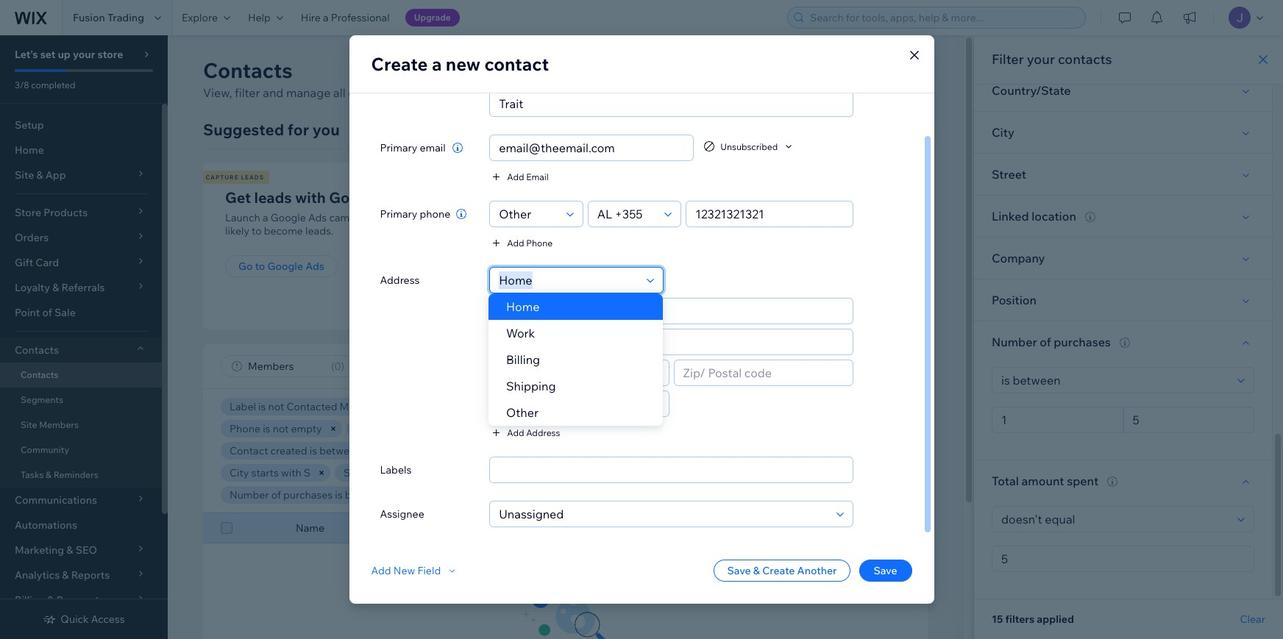 Task type: locate. For each thing, give the bounding box(es) containing it.
2 vertical spatial status
[[903, 522, 933, 535]]

2 vertical spatial google
[[268, 260, 303, 273]]

home for the 'home' option
[[507, 300, 540, 314]]

home
[[15, 144, 44, 157], [507, 300, 540, 314]]

2 vertical spatial email
[[461, 522, 487, 535]]

point
[[15, 306, 40, 319]]

0 vertical spatial status
[[545, 400, 575, 414]]

is down doesn't
[[551, 489, 559, 502]]

empty down contacted
[[291, 423, 322, 436]]

2 select an option field from the top
[[998, 507, 1234, 532]]

1 5 from the left
[[417, 489, 423, 502]]

None checkbox
[[221, 520, 233, 537]]

status
[[545, 400, 575, 414], [398, 423, 428, 436], [903, 522, 933, 535]]

0 horizontal spatial contacts
[[661, 211, 703, 225]]

explore
[[182, 11, 218, 24]]

location up company
[[1032, 209, 1077, 224]]

2 type field from the top
[[495, 268, 643, 293]]

add for add new field
[[371, 565, 391, 578]]

1 horizontal spatial location
[[1032, 209, 1077, 224]]

for
[[288, 120, 309, 139]]

assignee down the "1"
[[380, 508, 425, 521]]

starts
[[251, 467, 279, 480]]

0 horizontal spatial clear
[[620, 490, 643, 501]]

country/state for country/state is algeria
[[701, 445, 769, 458]]

not for label is not contacted me and customers
[[268, 400, 284, 414]]

with for s
[[281, 467, 302, 480]]

ads left campaign
[[308, 211, 327, 225]]

1 vertical spatial empty
[[404, 467, 435, 480]]

with
[[295, 188, 326, 207], [281, 467, 302, 480]]

a down leads
[[263, 211, 268, 225]]

2 vertical spatial ads
[[306, 260, 325, 273]]

list
[[201, 163, 1026, 330]]

0 horizontal spatial save
[[728, 565, 751, 578]]

phone down add email
[[526, 237, 553, 248]]

trading
[[107, 11, 144, 24]]

0 horizontal spatial leads.
[[306, 225, 334, 238]]

and right the "1"
[[397, 489, 415, 502]]

status down customers
[[398, 423, 428, 436]]

0 vertical spatial location
[[1032, 209, 1077, 224]]

country/state up drive
[[701, 445, 769, 458]]

save
[[728, 565, 751, 578], [874, 565, 898, 578]]

is left the never at the bottom left of page
[[577, 400, 585, 414]]

15
[[992, 613, 1004, 626]]

billing
[[507, 353, 541, 367]]

1 horizontal spatial home
[[507, 300, 540, 314]]

and right the filter
[[263, 85, 284, 100]]

community link
[[0, 438, 162, 463]]

1 horizontal spatial amount
[[1022, 474, 1065, 489]]

home for home link
[[15, 144, 44, 157]]

& inside button
[[754, 565, 760, 578]]

phone is not empty
[[230, 423, 322, 436]]

with inside get leads with google ads launch a google ads campaign to target people likely to become leads.
[[295, 188, 326, 207]]

0 vertical spatial country/state
[[992, 83, 1072, 98]]

primary for primary email
[[380, 141, 418, 155]]

contact up importing
[[715, 188, 769, 207]]

1 horizontal spatial number
[[992, 335, 1038, 350]]

Type field
[[495, 202, 562, 227], [495, 268, 643, 293]]

linked down 10,
[[468, 467, 500, 480]]

primary
[[380, 141, 418, 155], [380, 208, 418, 221]]

upgrade button
[[405, 9, 460, 27]]

list containing get leads with google ads
[[201, 163, 1026, 330]]

save button
[[859, 560, 912, 582]]

contact up 'learn'
[[485, 53, 549, 75]]

2 vertical spatial address
[[732, 522, 771, 535]]

hire a professional
[[301, 11, 390, 24]]

1 primary from the top
[[380, 141, 418, 155]]

sidebar element
[[0, 35, 168, 640]]

1 vertical spatial location
[[503, 467, 541, 480]]

1 vertical spatial city
[[230, 467, 249, 480]]

0 horizontal spatial city
[[230, 467, 249, 480]]

your inside grow your contact list add contacts by importing them via gmail or a csv file.
[[680, 188, 712, 207]]

phone down label
[[230, 423, 261, 436]]

1 horizontal spatial &
[[754, 565, 760, 578]]

via
[[797, 211, 810, 225]]

site members link
[[0, 413, 162, 438]]

birthdate
[[534, 445, 580, 458]]

assignee is jacob simon
[[540, 423, 660, 436]]

ads up target
[[384, 188, 412, 207]]

select an option field for total amount spent
[[998, 507, 1234, 532]]

street for street
[[992, 167, 1027, 182]]

google down leads
[[271, 211, 306, 225]]

contacts up segments
[[21, 370, 58, 381]]

create
[[371, 53, 428, 75], [826, 63, 863, 78], [763, 565, 795, 578]]

home inside home link
[[15, 144, 44, 157]]

0 horizontal spatial contact
[[230, 445, 268, 458]]

a inside get leads with google ads launch a google ads campaign to target people likely to become leads.
[[263, 211, 268, 225]]

0 vertical spatial primary
[[380, 141, 418, 155]]

type field up the 'home' option
[[495, 268, 643, 293]]

not down doesn't
[[561, 489, 577, 502]]

0 horizontal spatial member
[[355, 423, 396, 436]]

add down add email button
[[507, 237, 524, 248]]

phone
[[420, 208, 451, 221]]

type field up add phone
[[495, 202, 562, 227]]

0 vertical spatial number
[[992, 335, 1038, 350]]

assignee for assignee
[[380, 508, 425, 521]]

1 horizontal spatial purchases
[[1054, 335, 1112, 350]]

status up save button
[[903, 522, 933, 535]]

label is not contacted me and customers
[[230, 400, 430, 414]]

0 horizontal spatial purchases
[[283, 489, 333, 502]]

segments
[[21, 395, 63, 406]]

with right leads
[[295, 188, 326, 207]]

spent for total amount spent is not 5
[[521, 489, 549, 502]]

assignee for assignee is jacob simon
[[540, 423, 585, 436]]

empty down the member status is not a member on the bottom left
[[404, 467, 435, 480]]

0 vertical spatial between
[[320, 445, 362, 458]]

dec left 10,
[[448, 445, 467, 458]]

amount down from number field
[[1022, 474, 1065, 489]]

import
[[652, 260, 685, 273]]

to right likely
[[252, 225, 262, 238]]

2023 right 10,
[[486, 445, 509, 458]]

0 vertical spatial purchases
[[1054, 335, 1112, 350]]

total for total amount spent
[[992, 474, 1020, 489]]

a
[[323, 11, 329, 24], [432, 53, 442, 75], [263, 211, 268, 225], [855, 211, 861, 225], [459, 423, 464, 436]]

2 primary from the top
[[380, 208, 418, 221]]

contacts down point of sale
[[15, 344, 59, 357]]

1 horizontal spatial city
[[992, 125, 1015, 140]]

0 vertical spatial empty
[[291, 423, 322, 436]]

0 horizontal spatial 2023
[[401, 445, 425, 458]]

1
[[389, 489, 394, 502]]

address inside add address button
[[526, 427, 561, 438]]

not left member
[[440, 423, 456, 436]]

name
[[296, 522, 325, 535]]

0 vertical spatial type field
[[495, 202, 562, 227]]

between left the "1"
[[345, 489, 387, 502]]

1 horizontal spatial assignee
[[540, 423, 585, 436]]

0 vertical spatial contact
[[866, 63, 911, 78]]

amount for total amount spent is not 5
[[482, 489, 519, 502]]

home down setup
[[15, 144, 44, 157]]

1 vertical spatial email
[[464, 400, 490, 414]]

purchases for number of purchases is between 1 and 5
[[283, 489, 333, 502]]

a inside grow your contact list add contacts by importing them via gmail or a csv file.
[[855, 211, 861, 225]]

of inside sidebar element
[[42, 306, 52, 319]]

phone down any
[[596, 522, 627, 535]]

select an option field up enter a value number field
[[998, 507, 1234, 532]]

add down other
[[507, 427, 524, 438]]

add inside button
[[507, 237, 524, 248]]

email for email
[[461, 522, 487, 535]]

1 vertical spatial contacts
[[661, 211, 703, 225]]

purchases
[[1054, 335, 1112, 350], [283, 489, 333, 502]]

list box
[[489, 294, 663, 426]]

is
[[258, 400, 266, 414], [577, 400, 585, 414], [263, 423, 271, 436], [430, 423, 438, 436], [587, 423, 595, 436], [310, 445, 317, 458], [772, 445, 779, 458], [376, 467, 384, 480], [335, 489, 343, 502], [551, 489, 559, 502]]

5 right the "1"
[[417, 489, 423, 502]]

Search for tools, apps, help & more... field
[[806, 7, 1081, 28]]

2 horizontal spatial phone
[[596, 522, 627, 535]]

company
[[992, 251, 1046, 266]]

purchases for number of purchases
[[1054, 335, 1112, 350]]

2023 right 22, on the left bottom of the page
[[401, 445, 425, 458]]

0 horizontal spatial &
[[46, 470, 52, 481]]

city for city
[[992, 125, 1015, 140]]

member up save button
[[860, 522, 901, 535]]

1 vertical spatial clear button
[[1241, 613, 1266, 626]]

not up phone is not empty
[[268, 400, 284, 414]]

access
[[91, 613, 125, 626]]

1 horizontal spatial leads.
[[503, 85, 535, 100]]

contacts right import
[[688, 260, 732, 273]]

number down starts
[[230, 489, 269, 502]]

position
[[992, 293, 1037, 308]]

1 vertical spatial leads.
[[306, 225, 334, 238]]

hickory
[[642, 467, 678, 480]]

street down contact created is between dec 22, 2023 and dec 10, 2023 at the bottom left of page
[[344, 467, 374, 480]]

a right 'or'
[[855, 211, 861, 225]]

0 horizontal spatial location
[[503, 467, 541, 480]]

view,
[[203, 85, 232, 100]]

member
[[355, 423, 396, 436], [860, 522, 901, 535]]

1 horizontal spatial clear
[[1241, 613, 1266, 626]]

amount
[[1022, 474, 1065, 489], [482, 489, 519, 502]]

filter
[[992, 51, 1025, 68], [656, 360, 681, 373]]

1 horizontal spatial country/state
[[992, 83, 1072, 98]]

is left jacob at the left of page
[[587, 423, 595, 436]]

with left s
[[281, 467, 302, 480]]

a right hire at left top
[[323, 11, 329, 24]]

location for linked location
[[1032, 209, 1077, 224]]

clear button
[[610, 487, 654, 504], [1241, 613, 1266, 626]]

0 horizontal spatial create
[[371, 53, 428, 75]]

address up birthdate
[[526, 427, 561, 438]]

linked for linked location doesn't equal any of hickory drive
[[468, 467, 500, 480]]

linked up company
[[992, 209, 1030, 224]]

community
[[21, 445, 69, 456]]

filter for filter your contacts
[[992, 51, 1025, 68]]

2 vertical spatial phone
[[596, 522, 627, 535]]

customers
[[419, 85, 477, 100]]

email down email field
[[526, 171, 549, 182]]

clear for right clear button
[[1241, 613, 1266, 626]]

save for save & create another
[[728, 565, 751, 578]]

is left algeria
[[772, 445, 779, 458]]

2 horizontal spatial status
[[903, 522, 933, 535]]

0 vertical spatial clear
[[620, 490, 643, 501]]

google inside button
[[268, 260, 303, 273]]

add inside grow your contact list add contacts by importing them via gmail or a csv file.
[[639, 211, 659, 225]]

1 select an option field from the top
[[998, 368, 1234, 393]]

select an option field up from number field
[[998, 368, 1234, 393]]

street up linked location
[[992, 167, 1027, 182]]

0 horizontal spatial spent
[[521, 489, 549, 502]]

0 vertical spatial member
[[355, 423, 396, 436]]

)
[[341, 360, 345, 373]]

leads. inside get leads with google ads launch a google ads campaign to target people likely to become leads.
[[306, 225, 334, 238]]

of for point of sale
[[42, 306, 52, 319]]

country/state
[[992, 83, 1072, 98], [701, 445, 769, 458]]

members
[[39, 420, 79, 431]]

0 vertical spatial &
[[46, 470, 52, 481]]

assignee down email subscriber status is never subscribed
[[540, 423, 585, 436]]

grow
[[639, 188, 677, 207]]

0 vertical spatial phone
[[526, 237, 553, 248]]

a inside hire a professional link
[[323, 11, 329, 24]]

leads. left 'learn'
[[503, 85, 535, 100]]

add for add address
[[507, 427, 524, 438]]

not up created
[[273, 423, 289, 436]]

save & create another
[[728, 565, 837, 578]]

2 horizontal spatial create
[[826, 63, 863, 78]]

primary left email
[[380, 141, 418, 155]]

email down total amount spent is not 5
[[461, 522, 487, 535]]

1 vertical spatial status
[[398, 423, 428, 436]]

& right tasks
[[46, 470, 52, 481]]

address down target
[[380, 274, 420, 287]]

2 horizontal spatial address
[[732, 522, 771, 535]]

google down become
[[268, 260, 303, 273]]

1 horizontal spatial phone
[[526, 237, 553, 248]]

home option
[[489, 294, 663, 320]]

0 horizontal spatial total
[[456, 489, 480, 502]]

0 horizontal spatial dec
[[364, 445, 383, 458]]

contacts inside button
[[688, 260, 732, 273]]

1 horizontal spatial address
[[526, 427, 561, 438]]

0 vertical spatial address
[[380, 274, 420, 287]]

0 horizontal spatial number
[[230, 489, 269, 502]]

subscribed
[[616, 400, 670, 414]]

0 vertical spatial email
[[526, 171, 549, 182]]

total for total amount spent is not 5
[[456, 489, 480, 502]]

1 vertical spatial assignee
[[380, 508, 425, 521]]

the
[[593, 445, 609, 458]]

1 vertical spatial primary
[[380, 208, 418, 221]]

5 down "linked location doesn't equal any of hickory drive" in the bottom of the page
[[579, 489, 585, 502]]

0 vertical spatial with
[[295, 188, 326, 207]]

1 vertical spatial select an option field
[[998, 507, 1234, 532]]

1 vertical spatial &
[[754, 565, 760, 578]]

0 vertical spatial google
[[329, 188, 381, 207]]

phone
[[526, 237, 553, 248], [230, 423, 261, 436], [596, 522, 627, 535]]

member for member status
[[860, 522, 901, 535]]

ads down get leads with google ads launch a google ads campaign to target people likely to become leads.
[[306, 260, 325, 273]]

add for add phone
[[507, 237, 524, 248]]

1 vertical spatial clear
[[1241, 613, 1266, 626]]

email up member
[[464, 400, 490, 414]]

1 vertical spatial number
[[230, 489, 269, 502]]

leads. right become
[[306, 225, 334, 238]]

of
[[348, 85, 359, 100], [42, 306, 52, 319], [1040, 335, 1052, 350], [630, 467, 639, 480], [271, 489, 281, 502]]

filter for filter
[[656, 360, 681, 373]]

1 vertical spatial country/state
[[701, 445, 769, 458]]

and down the member status is not a member on the bottom left
[[427, 445, 446, 458]]

1 vertical spatial with
[[281, 467, 302, 480]]

between down me
[[320, 445, 362, 458]]

amount down 10,
[[482, 489, 519, 502]]

location up total amount spent is not 5
[[503, 467, 541, 480]]

create contact button
[[795, 57, 928, 84]]

quick access button
[[43, 613, 125, 626]]

& inside 'link'
[[46, 470, 52, 481]]

leads. inside contacts view, filter and manage all of your site's customers and leads. learn more
[[503, 85, 535, 100]]

1 vertical spatial member
[[860, 522, 901, 535]]

empty for phone is not empty
[[291, 423, 322, 436]]

1 vertical spatial type field
[[495, 268, 643, 293]]

hire
[[301, 11, 321, 24]]

tasks & reminders
[[21, 470, 98, 481]]

0 horizontal spatial amount
[[482, 489, 519, 502]]

contact inside grow your contact list add contacts by importing them via gmail or a csv file.
[[715, 188, 769, 207]]

phone inside button
[[526, 237, 553, 248]]

phone for phone is not empty
[[230, 423, 261, 436]]

become
[[264, 225, 303, 238]]

0 vertical spatial assignee
[[540, 423, 585, 436]]

a left new at the top
[[432, 53, 442, 75]]

a left member
[[459, 423, 464, 436]]

suggested
[[203, 120, 284, 139]]

2 save from the left
[[874, 565, 898, 578]]

not down 22, on the left bottom of the page
[[386, 467, 402, 480]]

of for number of purchases
[[1040, 335, 1052, 350]]

home up "work"
[[507, 300, 540, 314]]

never
[[587, 400, 614, 414]]

doesn't
[[544, 467, 579, 480]]

0 horizontal spatial contact
[[485, 53, 549, 75]]

1 horizontal spatial filter
[[992, 51, 1025, 68]]

1 vertical spatial purchases
[[283, 489, 333, 502]]

1 horizontal spatial total
[[992, 474, 1020, 489]]

country/state is algeria
[[701, 445, 816, 458]]

&
[[46, 470, 52, 481], [754, 565, 760, 578]]

completed
[[31, 80, 75, 91]]

target
[[391, 211, 421, 225]]

Code field
[[593, 202, 661, 227]]

1 vertical spatial address
[[526, 427, 561, 438]]

1 save from the left
[[728, 565, 751, 578]]

spent down doesn't
[[521, 489, 549, 502]]

1 vertical spatial contact
[[715, 188, 769, 207]]

add up add phone button
[[507, 171, 524, 182]]

all
[[334, 85, 346, 100]]

home inside the 'home' option
[[507, 300, 540, 314]]

add left new on the bottom left of page
[[371, 565, 391, 578]]

1 horizontal spatial street
[[992, 167, 1027, 182]]

them
[[769, 211, 794, 225]]

0 vertical spatial clear button
[[610, 487, 654, 504]]

create for create a new contact
[[371, 53, 428, 75]]

Street field
[[495, 299, 849, 324]]

add down 'grow'
[[639, 211, 659, 225]]

clear inside button
[[620, 490, 643, 501]]

1 horizontal spatial 5
[[579, 489, 585, 502]]

1 dec from the left
[[364, 445, 383, 458]]

empty
[[291, 423, 322, 436], [404, 467, 435, 480]]

you
[[313, 120, 340, 139]]

dec left 22, on the left bottom of the page
[[364, 445, 383, 458]]

spent down from number field
[[1068, 474, 1099, 489]]

0 vertical spatial home
[[15, 144, 44, 157]]

sale
[[54, 306, 76, 319]]

To number field
[[1129, 408, 1250, 433]]

None field
[[504, 458, 849, 483], [495, 502, 833, 527], [504, 458, 849, 483], [495, 502, 833, 527]]

country/state down filter your contacts
[[992, 83, 1072, 98]]

email for email subscriber status is never subscribed
[[464, 400, 490, 414]]

member for member status is not a member
[[355, 423, 396, 436]]

& left the another
[[754, 565, 760, 578]]

total
[[992, 474, 1020, 489], [456, 489, 480, 502]]

status for member status
[[903, 522, 933, 535]]

not for phone is not empty
[[273, 423, 289, 436]]

0 horizontal spatial status
[[398, 423, 428, 436]]

1 horizontal spatial dec
[[448, 445, 467, 458]]

help
[[248, 11, 271, 24]]

status down shipping
[[545, 400, 575, 414]]

1 horizontal spatial spent
[[1068, 474, 1099, 489]]

google up campaign
[[329, 188, 381, 207]]

0 horizontal spatial assignee
[[380, 508, 425, 521]]

select an option field for number of purchases
[[998, 368, 1234, 393]]

to right go
[[255, 260, 265, 273]]

email
[[420, 141, 446, 155]]

0 horizontal spatial address
[[380, 274, 420, 287]]

gmail
[[813, 211, 841, 225]]

number down position
[[992, 335, 1038, 350]]

0 vertical spatial select an option field
[[998, 368, 1234, 393]]

1 horizontal spatial clear button
[[1241, 613, 1266, 626]]

contacts up the filter
[[203, 57, 293, 83]]

simon
[[630, 423, 660, 436]]

1 vertical spatial street
[[344, 467, 374, 480]]

address up save & create another button
[[732, 522, 771, 535]]

member up contact created is between dec 22, 2023 and dec 10, 2023 at the bottom left of page
[[355, 423, 396, 436]]

add new field
[[371, 565, 441, 578]]

quick access
[[61, 613, 125, 626]]

Select an option field
[[998, 368, 1234, 393], [998, 507, 1234, 532]]

leads
[[241, 174, 264, 181]]

1 horizontal spatial linked
[[992, 209, 1030, 224]]

Unsaved view field
[[244, 356, 327, 377]]

not
[[268, 400, 284, 414], [273, 423, 289, 436], [440, 423, 456, 436], [386, 467, 402, 480], [561, 489, 577, 502]]

filter inside button
[[656, 360, 681, 373]]

primary left phone
[[380, 208, 418, 221]]

in
[[582, 445, 590, 458]]



Task type: vqa. For each thing, say whether or not it's contained in the screenshot.
Type Field
yes



Task type: describe. For each thing, give the bounding box(es) containing it.
0 vertical spatial contact
[[485, 53, 549, 75]]

leads
[[254, 188, 292, 207]]

Country field
[[495, 392, 648, 417]]

filter
[[235, 85, 260, 100]]

other
[[507, 406, 539, 420]]

segments link
[[0, 388, 162, 413]]

status for member status is not a member
[[398, 423, 428, 436]]

spent for total amount spent
[[1068, 474, 1099, 489]]

learn more button
[[538, 84, 600, 102]]

algeria
[[782, 445, 816, 458]]

1 type field from the top
[[495, 202, 562, 227]]

2 dec from the left
[[448, 445, 467, 458]]

2 2023 from the left
[[486, 445, 509, 458]]

2 5 from the left
[[579, 489, 585, 502]]

primary phone
[[380, 208, 451, 221]]

0
[[335, 360, 341, 373]]

go
[[239, 260, 253, 273]]

ads inside button
[[306, 260, 325, 273]]

set
[[40, 48, 55, 61]]

let's set up your store
[[15, 48, 123, 61]]

city for city starts with s
[[230, 467, 249, 480]]

1 horizontal spatial create
[[763, 565, 795, 578]]

1 vertical spatial between
[[345, 489, 387, 502]]

linked for linked location
[[992, 209, 1030, 224]]

site
[[21, 420, 37, 431]]

Email field
[[495, 135, 689, 160]]

email subscriber status is never subscribed
[[464, 400, 670, 414]]

0 horizontal spatial clear button
[[610, 487, 654, 504]]

add for add email
[[507, 171, 524, 182]]

unsubscribed button
[[703, 140, 796, 153]]

From number field
[[998, 408, 1119, 433]]

equal
[[581, 467, 608, 480]]

site members
[[21, 420, 79, 431]]

last
[[611, 445, 628, 458]]

create a new contact
[[371, 53, 549, 75]]

likely
[[225, 225, 250, 238]]

work
[[507, 326, 535, 341]]

csv
[[639, 225, 660, 238]]

of for number of purchases is between 1 and 5
[[271, 489, 281, 502]]

is down customers
[[430, 423, 438, 436]]

your inside sidebar element
[[73, 48, 95, 61]]

& for reminders
[[46, 470, 52, 481]]

up
[[58, 48, 71, 61]]

1 vertical spatial ads
[[308, 211, 327, 225]]

file.
[[662, 225, 679, 238]]

birthdate in the last 90 days
[[534, 445, 668, 458]]

filter button
[[629, 356, 694, 378]]

get leads with google ads launch a google ads campaign to target people likely to become leads.
[[225, 188, 457, 238]]

City field
[[495, 361, 664, 386]]

Search... field
[[752, 356, 905, 377]]

number for number of purchases is between 1 and 5
[[230, 489, 269, 502]]

label
[[230, 400, 256, 414]]

create for create contact
[[826, 63, 863, 78]]

add address
[[507, 427, 561, 438]]

add new field button
[[371, 565, 459, 578]]

& for create
[[754, 565, 760, 578]]

contacts inside popup button
[[15, 344, 59, 357]]

tasks & reminders link
[[0, 463, 162, 488]]

number of purchases is between 1 and 5
[[230, 489, 423, 502]]

and down new at the top
[[480, 85, 500, 100]]

phone for phone
[[596, 522, 627, 535]]

member
[[466, 423, 507, 436]]

contacts button
[[0, 338, 162, 363]]

add phone
[[507, 237, 553, 248]]

hire a professional link
[[292, 0, 399, 35]]

fusion trading
[[73, 11, 144, 24]]

more
[[571, 85, 600, 100]]

go to google ads
[[239, 260, 325, 273]]

your inside contacts view, filter and manage all of your site's customers and leads. learn more
[[362, 85, 387, 100]]

Last name field
[[495, 91, 849, 116]]

primary email
[[380, 141, 446, 155]]

with for google
[[295, 188, 326, 207]]

shipping
[[507, 379, 556, 394]]

filters
[[1006, 613, 1035, 626]]

customers
[[378, 400, 430, 414]]

number for number of purchases
[[992, 335, 1038, 350]]

contacts view, filter and manage all of your site's customers and leads. learn more
[[203, 57, 600, 100]]

is up starts
[[263, 423, 271, 436]]

suggested for you
[[203, 120, 340, 139]]

labels
[[380, 464, 412, 477]]

90
[[630, 445, 643, 458]]

street for street is not empty
[[344, 467, 374, 480]]

to inside button
[[255, 260, 265, 273]]

contact created is between dec 22, 2023 and dec 10, 2023
[[230, 445, 509, 458]]

add phone button
[[490, 236, 553, 250]]

of inside contacts view, filter and manage all of your site's customers and leads. learn more
[[348, 85, 359, 100]]

store
[[97, 48, 123, 61]]

total amount spent is not 5
[[456, 489, 585, 502]]

1 vertical spatial google
[[271, 211, 306, 225]]

is down contact created is between dec 22, 2023 and dec 10, 2023 at the bottom left of page
[[376, 467, 384, 480]]

1 2023 from the left
[[401, 445, 425, 458]]

10,
[[469, 445, 483, 458]]

not for street is not empty
[[386, 467, 402, 480]]

member status is not a member
[[355, 423, 507, 436]]

Street line 2 (Optional) field
[[495, 330, 849, 355]]

is right label
[[258, 400, 266, 414]]

( 0 )
[[331, 360, 345, 373]]

empty for street is not empty
[[404, 467, 435, 480]]

street is not empty
[[344, 467, 435, 480]]

Enter a value number field
[[998, 547, 1250, 572]]

email inside button
[[526, 171, 549, 182]]

campaign
[[329, 211, 377, 225]]

contacts link
[[0, 363, 162, 388]]

add address button
[[490, 426, 561, 439]]

contacts inside contacts view, filter and manage all of your site's customers and leads. learn more
[[203, 57, 293, 83]]

upgrade
[[414, 12, 451, 23]]

applied
[[1037, 613, 1075, 626]]

0 vertical spatial contacts
[[1059, 51, 1113, 68]]

fusion
[[73, 11, 105, 24]]

primary for primary phone
[[380, 208, 418, 221]]

contacts inside grow your contact list add contacts by importing them via gmail or a csv file.
[[661, 211, 703, 225]]

1 horizontal spatial status
[[545, 400, 575, 414]]

Phone field
[[691, 202, 849, 227]]

by
[[705, 211, 717, 225]]

country/state for country/state
[[992, 83, 1072, 98]]

clear for clear button to the left
[[620, 490, 643, 501]]

and right me
[[357, 400, 376, 414]]

days
[[646, 445, 668, 458]]

22,
[[385, 445, 399, 458]]

jacob
[[597, 423, 627, 436]]

contact inside button
[[866, 63, 911, 78]]

list box containing home
[[489, 294, 663, 426]]

s
[[304, 467, 311, 480]]

linked location doesn't equal any of hickory drive
[[468, 467, 706, 480]]

or
[[843, 211, 853, 225]]

contacted
[[287, 400, 337, 414]]

amount for total amount spent
[[1022, 474, 1065, 489]]

point of sale
[[15, 306, 76, 319]]

location for linked location doesn't equal any of hickory drive
[[503, 467, 541, 480]]

save for save
[[874, 565, 898, 578]]

importing
[[719, 211, 767, 225]]

tasks
[[21, 470, 44, 481]]

go to google ads button
[[225, 255, 338, 278]]

to left target
[[379, 211, 389, 225]]

is up s
[[310, 445, 317, 458]]

manage
[[286, 85, 331, 100]]

0 vertical spatial ads
[[384, 188, 412, 207]]

new
[[446, 53, 481, 75]]

3/8
[[15, 80, 29, 91]]

is left the "1"
[[335, 489, 343, 502]]

quick
[[61, 613, 89, 626]]

Zip/ Postal code field
[[679, 361, 849, 386]]



